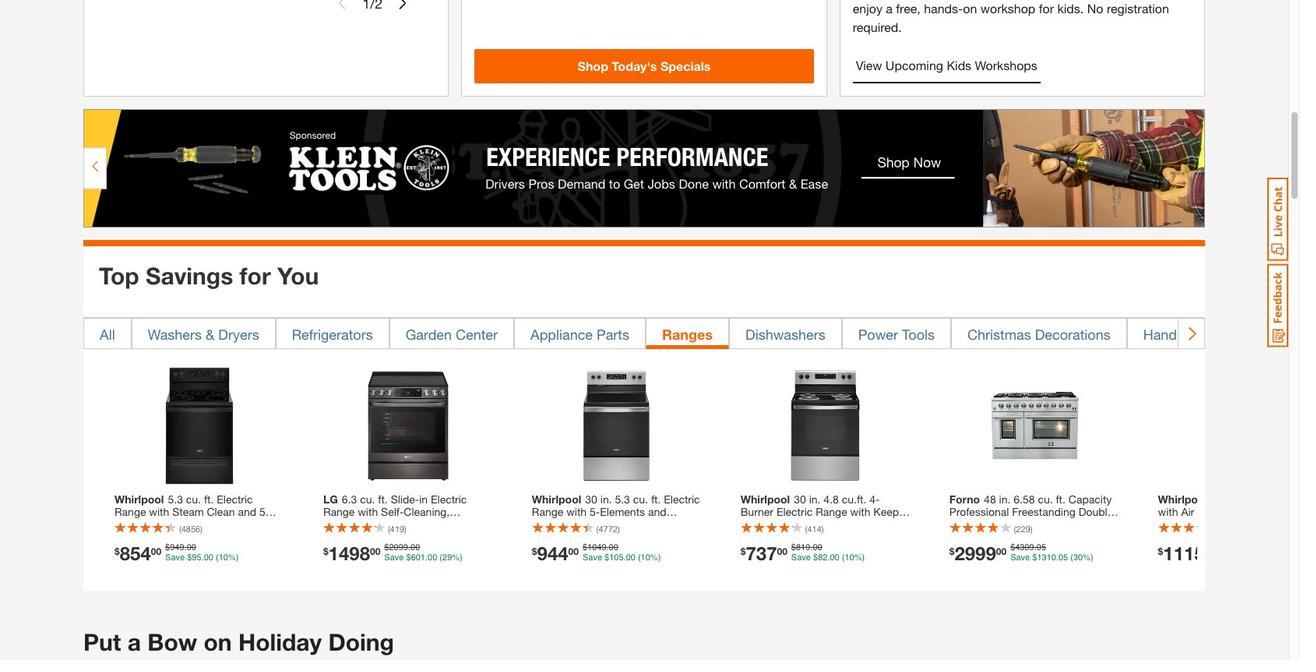 Task type: describe. For each thing, give the bounding box(es) containing it.
top
[[99, 262, 139, 290]]

30 in. 4.8 cu.ft. 4-burner electric range with keep warm setting in stainless steel with storage drawer image
[[766, 365, 886, 485]]

ft. for 1498
[[378, 492, 388, 506]]

garden center
[[406, 326, 498, 343]]

819
[[797, 542, 811, 552]]

shop today's specials
[[578, 58, 711, 73]]

30 inside 30 in. 4.8 cu.ft. 4- burner electric range with keep warm setting in stainless steel with storage drawer
[[794, 492, 807, 506]]

save for 854
[[165, 552, 185, 563]]

cu. inside 48 in. 6.58 cu. ft. capacity professional freestanding double oven gas range with 8 italian burners in stainless steel
[[1038, 492, 1053, 506]]

feedback link image
[[1268, 263, 1289, 348]]

put a bow on holiday doing
[[83, 628, 394, 656]]

%) for 944
[[651, 552, 661, 563]]

fry inside the 6.3 cu. ft. slide-in electric range with self-cleaning, instaview and air fry in printproof black stainless steel
[[410, 517, 425, 531]]

ft. inside 48 in. 6.58 cu. ft. capacity professional freestanding double oven gas range with 8 italian burners in stainless steel
[[1056, 492, 1066, 506]]

washers & dryers
[[148, 326, 259, 343]]

gas inside 5 cu. ft. gas range with air fry oven in stainless
[[1252, 492, 1271, 506]]

whirlpool link
[[532, 492, 702, 556]]

save for 2999
[[1011, 552, 1030, 563]]

105
[[610, 552, 624, 563]]

00 left 949
[[151, 545, 161, 557]]

601
[[411, 552, 426, 563]]

6.3
[[342, 492, 357, 506]]

4856
[[181, 524, 200, 534]]

on
[[204, 628, 232, 656]]

ft. for 854
[[204, 492, 214, 506]]

737
[[746, 542, 777, 564]]

christmas
[[968, 326, 1032, 343]]

29
[[443, 552, 452, 563]]

( 414 )
[[806, 524, 824, 534]]

with inside 48 in. 6.58 cu. ft. capacity professional freestanding double oven gas range with 8 italian burners in stainless steel
[[1036, 517, 1056, 531]]

00 right 2099 at the left bottom of the page
[[411, 542, 420, 552]]

4-
[[870, 492, 880, 506]]

printproof
[[440, 517, 488, 531]]

in. for 2999
[[1000, 492, 1011, 506]]

48 in. 6.58 cu. ft. capacity professional freestanding double oven gas range with 8 italian burners in stainless steel
[[950, 492, 1114, 543]]

in inside 5.3 cu. ft. electric range with steam clean and 5 elements in black
[[163, 517, 171, 531]]

00 right 105
[[626, 552, 636, 563]]

. left 1310
[[1035, 542, 1037, 552]]

washers & dryers button
[[131, 318, 276, 349]]

gas inside 48 in. 6.58 cu. ft. capacity professional freestanding double oven gas range with 8 italian burners in stainless steel
[[979, 517, 998, 531]]

4772
[[599, 524, 618, 534]]

steam
[[172, 505, 204, 518]]

cu. for 854
[[186, 492, 201, 506]]

whirlpool inside whirlpool link
[[532, 492, 582, 506]]

%) for 854
[[228, 552, 239, 563]]

with inside 5.3 cu. ft. electric range with steam clean and 5 elements in black
[[149, 505, 169, 518]]

$ 1115
[[1159, 542, 1205, 564]]

$ 1498 00 $ 2099 . 00 save $ 601 . 00 ( 29 %)
[[323, 542, 463, 564]]

air inside the 6.3 cu. ft. slide-in electric range with self-cleaning, instaview and air fry in printproof black stainless steel
[[393, 517, 407, 531]]

stainless inside 30 in. 4.8 cu.ft. 4- burner electric range with keep warm setting in stainless steel with storage drawer
[[822, 517, 866, 531]]

workshops
[[975, 57, 1038, 72]]

414
[[808, 524, 822, 534]]

2099
[[389, 542, 408, 552]]

tools for power tools
[[902, 326, 935, 343]]

burner
[[741, 505, 774, 518]]

whirlpool for 1115
[[1159, 492, 1208, 506]]

oven inside 48 in. 6.58 cu. ft. capacity professional freestanding double oven gas range with 8 italian burners in stainless steel
[[950, 517, 975, 531]]

appliance parts
[[531, 326, 630, 343]]

you
[[277, 262, 319, 290]]

and inside the 6.3 cu. ft. slide-in electric range with self-cleaning, instaview and air fry in printproof black stainless steel
[[372, 517, 390, 531]]

( inside $ 1498 00 $ 2099 . 00 save $ 601 . 00 ( 29 %)
[[440, 552, 443, 563]]

garden
[[406, 326, 452, 343]]

kids
[[947, 57, 972, 72]]

stainless for 2999
[[1003, 530, 1047, 543]]

steel for 1498
[[401, 530, 425, 543]]

whirlpool for 737
[[741, 492, 790, 506]]

slide-
[[391, 492, 419, 506]]

1 horizontal spatial 05
[[1059, 552, 1069, 563]]

944
[[537, 542, 569, 564]]

stainless for 1498
[[354, 530, 398, 543]]

ranges
[[662, 326, 713, 343]]

decorations
[[1036, 326, 1111, 343]]

range inside 5.3 cu. ft. electric range with steam clean and 5 elements in black
[[115, 505, 146, 518]]

00 right 82
[[830, 552, 840, 563]]

. left 29 on the bottom left of the page
[[426, 552, 428, 563]]

christmas decorations
[[968, 326, 1111, 343]]

00 left 1049
[[569, 545, 579, 557]]

6.3 cu. ft. slide-in electric range with self-cleaning, instaview and air fry in printproof black stainless steel
[[323, 492, 488, 543]]

. down drawer
[[828, 552, 830, 563]]

forno
[[950, 492, 981, 506]]

) for 944
[[618, 524, 620, 534]]

power
[[859, 326, 899, 343]]

electric inside the 6.3 cu. ft. slide-in electric range with self-cleaning, instaview and air fry in printproof black stainless steel
[[431, 492, 467, 506]]

range inside 30 in. 4.8 cu.ft. 4- burner electric range with keep warm setting in stainless steel with storage drawer
[[816, 505, 848, 518]]

next arrow image
[[1186, 326, 1198, 341]]

hand
[[1144, 326, 1178, 343]]

5.3
[[168, 492, 183, 506]]

( inside $ 737 00 $ 819 . 00 save $ 82 . 00 ( 10 %)
[[842, 552, 845, 563]]

dryers
[[218, 326, 259, 343]]

holiday
[[238, 628, 322, 656]]

instaview
[[323, 517, 369, 531]]

tools for hand tools
[[1182, 326, 1214, 343]]

power tools button
[[842, 318, 952, 349]]

elements
[[115, 517, 160, 531]]

00 inside $ 2999 00 $ 4309 . 05 save $ 1310 . 05 ( 30 %)
[[997, 545, 1007, 557]]

8
[[1059, 517, 1065, 531]]

ft. for 1115
[[1239, 492, 1249, 506]]

4.8
[[824, 492, 839, 506]]

0 horizontal spatial 05
[[1037, 542, 1047, 552]]

save for 944
[[583, 552, 602, 563]]

00 right 95
[[204, 552, 213, 563]]

all
[[100, 326, 115, 343]]

steel inside 30 in. 4.8 cu.ft. 4- burner electric range with keep warm setting in stainless steel with storage drawer
[[869, 517, 893, 531]]

00 right 1049
[[609, 542, 619, 552]]

419
[[390, 524, 404, 534]]

in inside 48 in. 6.58 cu. ft. capacity professional freestanding double oven gas range with 8 italian burners in stainless steel
[[991, 530, 1000, 543]]

top savings for you
[[99, 262, 319, 290]]

10 for 854
[[219, 552, 228, 563]]

self-
[[381, 505, 404, 518]]

whirlpool for 854
[[115, 492, 164, 506]]

5 cu. ft. gas range with air fry oven in stainless steel image
[[1183, 365, 1301, 485]]

double
[[1079, 505, 1114, 518]]

shop today's specials link
[[475, 49, 814, 83]]

hand tools
[[1144, 326, 1214, 343]]

and inside 5.3 cu. ft. electric range with steam clean and 5 elements in black
[[238, 505, 256, 518]]

put
[[83, 628, 121, 656]]

$ 944 00 $ 1049 . 00 save $ 105 . 00 ( 10 %)
[[532, 542, 661, 564]]

%) for 1498
[[452, 552, 463, 563]]

ranges button
[[646, 318, 730, 349]]

. down 8 at bottom right
[[1057, 552, 1059, 563]]

. left 95
[[184, 542, 187, 552]]

save for 1498
[[385, 552, 404, 563]]



Task type: locate. For each thing, give the bounding box(es) containing it.
whirlpool up 1115
[[1159, 492, 1208, 506]]

gas down 48
[[979, 517, 998, 531]]

1 cu. from the left
[[186, 492, 201, 506]]

with up $ 1115
[[1159, 505, 1179, 518]]

95
[[192, 552, 202, 563]]

%) inside $ 944 00 $ 1049 . 00 save $ 105 . 00 ( 10 %)
[[651, 552, 661, 563]]

30
[[794, 492, 807, 506], [1074, 552, 1083, 563]]

with
[[149, 505, 169, 518], [358, 505, 378, 518], [851, 505, 871, 518], [1159, 505, 1179, 518], [1036, 517, 1056, 531], [741, 530, 761, 543]]

black inside the 6.3 cu. ft. slide-in electric range with self-cleaning, instaview and air fry in printproof black stainless steel
[[323, 530, 351, 543]]

1 horizontal spatial 30
[[1074, 552, 1083, 563]]

( 4772 )
[[597, 524, 620, 534]]

range
[[1274, 492, 1301, 506], [115, 505, 146, 518], [323, 505, 355, 518], [816, 505, 848, 518], [1001, 517, 1033, 531]]

%) right 82
[[855, 552, 865, 563]]

air up 1115
[[1182, 505, 1195, 518]]

0 horizontal spatial gas
[[979, 517, 998, 531]]

3 whirlpool from the left
[[741, 492, 790, 506]]

capacity
[[1069, 492, 1112, 506]]

1310
[[1038, 552, 1057, 563]]

in. left 4.8
[[810, 492, 821, 506]]

10 for 944
[[641, 552, 651, 563]]

2 ) from the left
[[404, 524, 407, 534]]

10 inside $ 854 00 $ 949 . 00 save $ 95 . 00 ( 10 %)
[[219, 552, 228, 563]]

tools inside button
[[1182, 326, 1214, 343]]

fry up 1115
[[1198, 505, 1213, 518]]

black down lg
[[323, 530, 351, 543]]

savings
[[146, 262, 233, 290]]

with inside the 6.3 cu. ft. slide-in electric range with self-cleaning, instaview and air fry in printproof black stainless steel
[[358, 505, 378, 518]]

freestanding
[[1013, 505, 1076, 518]]

5 inside 5.3 cu. ft. electric range with steam clean and 5 elements in black
[[259, 505, 266, 518]]

10 right 82
[[845, 552, 855, 563]]

( inside $ 854 00 $ 949 . 00 save $ 95 . 00 ( 10 %)
[[216, 552, 219, 563]]

a
[[128, 628, 141, 656]]

%) for 2999
[[1083, 552, 1094, 563]]

5 ) from the left
[[1031, 524, 1033, 534]]

2 ft. from the left
[[378, 492, 388, 506]]

whirlpool up elements
[[115, 492, 164, 506]]

ft. inside 5 cu. ft. gas range with air fry oven in stainless
[[1239, 492, 1249, 506]]

with left steam
[[149, 505, 169, 518]]

save inside $ 737 00 $ 819 . 00 save $ 82 . 00 ( 10 %)
[[792, 552, 811, 563]]

range inside 5 cu. ft. gas range with air fry oven in stainless
[[1274, 492, 1301, 506]]

%) right 105
[[651, 552, 661, 563]]

%) inside $ 2999 00 $ 4309 . 05 save $ 1310 . 05 ( 30 %)
[[1083, 552, 1094, 563]]

3 cu. from the left
[[1038, 492, 1053, 506]]

1 whirlpool from the left
[[115, 492, 164, 506]]

30 inside $ 2999 00 $ 4309 . 05 save $ 1310 . 05 ( 30 %)
[[1074, 552, 1083, 563]]

6.3 cu. ft. slide-in electric range with self-cleaning, instaview and air fry in printproof black stainless steel image
[[348, 365, 469, 485]]

ft. down the 5 cu. ft. gas range with air fry oven in stainless steel image
[[1239, 492, 1249, 506]]

cleaning,
[[404, 505, 450, 518]]

setting
[[773, 517, 807, 531]]

save left 105
[[583, 552, 602, 563]]

1 10 from the left
[[219, 552, 228, 563]]

48 in. 6.58 cu. ft. capacity professional freestanding double oven gas range with 8 italian burners in stainless steel image
[[974, 365, 1095, 485]]

electric
[[217, 492, 253, 506], [431, 492, 467, 506], [777, 505, 813, 518]]

0 horizontal spatial tools
[[902, 326, 935, 343]]

5 save from the left
[[1011, 552, 1030, 563]]

refrigerators
[[292, 326, 373, 343]]

%) down italian
[[1083, 552, 1094, 563]]

keep
[[874, 505, 899, 518]]

2 %) from the left
[[452, 552, 463, 563]]

3 10 from the left
[[845, 552, 855, 563]]

6.58
[[1014, 492, 1035, 506]]

and
[[238, 505, 256, 518], [372, 517, 390, 531]]

appliance
[[531, 326, 593, 343]]

in. for 737
[[810, 492, 821, 506]]

. left '601'
[[408, 542, 411, 552]]

christmas decorations button
[[952, 318, 1128, 349]]

cu. right "5.3"
[[186, 492, 201, 506]]

%) inside $ 854 00 $ 949 . 00 save $ 95 . 00 ( 10 %)
[[228, 552, 239, 563]]

save left 95
[[165, 552, 185, 563]]

4 %) from the left
[[855, 552, 865, 563]]

) for 1498
[[404, 524, 407, 534]]

( inside $ 2999 00 $ 4309 . 05 save $ 1310 . 05 ( 30 %)
[[1071, 552, 1074, 563]]

1 horizontal spatial electric
[[431, 492, 467, 506]]

00 left 2099 at the left bottom of the page
[[370, 545, 381, 557]]

view upcoming kids workshops
[[856, 57, 1038, 72]]

with left keep
[[851, 505, 871, 518]]

1 horizontal spatial oven
[[1216, 505, 1242, 518]]

italian
[[1068, 517, 1097, 531]]

3 ft. from the left
[[1056, 492, 1066, 506]]

washers
[[148, 326, 202, 343]]

2 10 from the left
[[641, 552, 651, 563]]

3 save from the left
[[583, 552, 602, 563]]

view upcoming kids workshops link
[[853, 49, 1041, 83]]

&
[[206, 326, 215, 343]]

%) inside $ 737 00 $ 819 . 00 save $ 82 . 00 ( 10 %)
[[855, 552, 865, 563]]

2 cu. from the left
[[360, 492, 375, 506]]

82
[[818, 552, 828, 563]]

5.3 cu. ft. electric range with steam clean and 5 elements in black image
[[139, 365, 260, 485]]

ft. left slide-
[[378, 492, 388, 506]]

fry right ( 419 )
[[410, 517, 425, 531]]

in. inside 30 in. 4.8 cu.ft. 4- burner electric range with keep warm setting in stainless steel with storage drawer
[[810, 492, 821, 506]]

.
[[184, 542, 187, 552], [408, 542, 411, 552], [607, 542, 609, 552], [811, 542, 813, 552], [1035, 542, 1037, 552], [202, 552, 204, 563], [426, 552, 428, 563], [624, 552, 626, 563], [828, 552, 830, 563], [1057, 552, 1059, 563]]

cu. for 1115
[[1221, 492, 1236, 506]]

3 ) from the left
[[618, 524, 620, 534]]

5 inside 5 cu. ft. gas range with air fry oven in stainless
[[1212, 492, 1218, 506]]

0 horizontal spatial black
[[174, 517, 201, 531]]

whirlpool up warm
[[741, 492, 790, 506]]

fry inside 5 cu. ft. gas range with air fry oven in stainless
[[1198, 505, 1213, 518]]

0 horizontal spatial 5
[[259, 505, 266, 518]]

2 in. from the left
[[1000, 492, 1011, 506]]

and up 2099 at the left bottom of the page
[[372, 517, 390, 531]]

. left 105
[[607, 542, 609, 552]]

and right clean
[[238, 505, 256, 518]]

1 ) from the left
[[200, 524, 202, 534]]

. right 1049
[[624, 552, 626, 563]]

10 for 737
[[845, 552, 855, 563]]

5
[[1212, 492, 1218, 506], [259, 505, 266, 518]]

( 419 )
[[388, 524, 407, 534]]

black up 949
[[174, 517, 201, 531]]

save inside $ 944 00 $ 1049 . 00 save $ 105 . 00 ( 10 %)
[[583, 552, 602, 563]]

stainless
[[822, 517, 866, 531], [354, 530, 398, 543], [1003, 530, 1047, 543]]

dishwashers
[[746, 326, 826, 343]]

$ 854 00 $ 949 . 00 save $ 95 . 00 ( 10 %)
[[115, 542, 239, 564]]

2999
[[955, 542, 997, 564]]

229
[[1017, 524, 1031, 534]]

2 horizontal spatial 10
[[845, 552, 855, 563]]

cu. inside 5 cu. ft. gas range with air fry oven in stainless
[[1221, 492, 1236, 506]]

30 right 1310
[[1074, 552, 1083, 563]]

05 right 4309
[[1037, 542, 1047, 552]]

cu. down the 5 cu. ft. gas range with air fry oven in stainless steel image
[[1221, 492, 1236, 506]]

center
[[456, 326, 498, 343]]

3 %) from the left
[[651, 552, 661, 563]]

%) right 95
[[228, 552, 239, 563]]

electric inside 30 in. 4.8 cu.ft. 4- burner electric range with keep warm setting in stainless steel with storage drawer
[[777, 505, 813, 518]]

save inside $ 1498 00 $ 2099 . 00 save $ 601 . 00 ( 29 %)
[[385, 552, 404, 563]]

4309
[[1016, 542, 1035, 552]]

steel down 4-
[[869, 517, 893, 531]]

range inside the 6.3 cu. ft. slide-in electric range with self-cleaning, instaview and air fry in printproof black stainless steel
[[323, 505, 355, 518]]

air inside 5 cu. ft. gas range with air fry oven in stainless
[[1182, 505, 1195, 518]]

854
[[120, 542, 151, 564]]

4 cu. from the left
[[1221, 492, 1236, 506]]

(
[[179, 524, 181, 534], [388, 524, 390, 534], [597, 524, 599, 534], [806, 524, 808, 534], [1014, 524, 1017, 534], [216, 552, 219, 563], [440, 552, 443, 563], [638, 552, 641, 563], [842, 552, 845, 563], [1071, 552, 1074, 563]]

1 horizontal spatial air
[[1182, 505, 1195, 518]]

drawer
[[806, 530, 841, 543]]

4 save from the left
[[792, 552, 811, 563]]

0 horizontal spatial and
[[238, 505, 256, 518]]

00 right 949
[[187, 542, 196, 552]]

professional
[[950, 505, 1010, 518]]

in. right 48
[[1000, 492, 1011, 506]]

save inside $ 2999 00 $ 4309 . 05 save $ 1310 . 05 ( 30 %)
[[1011, 552, 1030, 563]]

refrigerators button
[[276, 318, 389, 349]]

dishwashers button
[[730, 318, 842, 349]]

1 vertical spatial 30
[[1074, 552, 1083, 563]]

this is the first slide image
[[336, 0, 349, 9]]

( 4856 )
[[179, 524, 202, 534]]

0 vertical spatial 30
[[794, 492, 807, 506]]

00 right '601'
[[428, 552, 437, 563]]

5.3 cu. ft. electric range with steam clean and 5 elements in black
[[115, 492, 266, 531]]

electric up printproof at the bottom left
[[431, 492, 467, 506]]

2 horizontal spatial stainless
[[1003, 530, 1047, 543]]

0 horizontal spatial electric
[[217, 492, 253, 506]]

1 tools from the left
[[902, 326, 935, 343]]

gas down the 5 cu. ft. gas range with air fry oven in stainless steel image
[[1252, 492, 1271, 506]]

in inside 5 cu. ft. gas range with air fry oven in stainless
[[1245, 505, 1254, 518]]

stainless inside the 6.3 cu. ft. slide-in electric range with self-cleaning, instaview and air fry in printproof black stainless steel
[[354, 530, 398, 543]]

stainless inside 48 in. 6.58 cu. ft. capacity professional freestanding double oven gas range with 8 italian burners in stainless steel
[[1003, 530, 1047, 543]]

10 inside $ 737 00 $ 819 . 00 save $ 82 . 00 ( 10 %)
[[845, 552, 855, 563]]

in inside 30 in. 4.8 cu.ft. 4- burner electric range with keep warm setting in stainless steel with storage drawer
[[810, 517, 819, 531]]

range inside 48 in. 6.58 cu. ft. capacity professional freestanding double oven gas range with 8 italian burners in stainless steel
[[1001, 517, 1033, 531]]

( inside $ 944 00 $ 1049 . 00 save $ 105 . 00 ( 10 %)
[[638, 552, 641, 563]]

electric right steam
[[217, 492, 253, 506]]

5 cu. ft. gas range with air fry oven in stainless
[[1159, 492, 1301, 518]]

1 vertical spatial gas
[[979, 517, 998, 531]]

steel inside the 6.3 cu. ft. slide-in electric range with self-cleaning, instaview and air fry in printproof black stainless steel
[[401, 530, 425, 543]]

1 %) from the left
[[228, 552, 239, 563]]

0 horizontal spatial stainless
[[354, 530, 398, 543]]

10 inside $ 944 00 $ 1049 . 00 save $ 105 . 00 ( 10 %)
[[641, 552, 651, 563]]

2 horizontal spatial steel
[[1050, 530, 1074, 543]]

) for 854
[[200, 524, 202, 534]]

%) inside $ 1498 00 $ 2099 . 00 save $ 601 . 00 ( 29 %)
[[452, 552, 463, 563]]

00 right 819
[[813, 542, 823, 552]]

storage
[[764, 530, 803, 543]]

ft. inside 5.3 cu. ft. electric range with steam clean and 5 elements in black
[[204, 492, 214, 506]]

gas
[[1252, 492, 1271, 506], [979, 517, 998, 531]]

30 in. 5.3 cu. ft. electric range with 5-elements and frozen bake technology in fingerprint resistant stainless steel image
[[557, 365, 677, 485]]

1 horizontal spatial stainless
[[822, 517, 866, 531]]

4 ft. from the left
[[1239, 492, 1249, 506]]

steel up 1310
[[1050, 530, 1074, 543]]

0 horizontal spatial air
[[393, 517, 407, 531]]

with inside 5 cu. ft. gas range with air fry oven in stainless
[[1159, 505, 1179, 518]]

hand tools button
[[1128, 318, 1231, 349]]

48
[[984, 492, 997, 506]]

power tools
[[859, 326, 935, 343]]

2 horizontal spatial electric
[[777, 505, 813, 518]]

steel inside 48 in. 6.58 cu. ft. capacity professional freestanding double oven gas range with 8 italian burners in stainless steel
[[1050, 530, 1074, 543]]

10
[[219, 552, 228, 563], [641, 552, 651, 563], [845, 552, 855, 563]]

save left '601'
[[385, 552, 404, 563]]

oven inside 5 cu. ft. gas range with air fry oven in stainless
[[1216, 505, 1242, 518]]

tools right hand
[[1182, 326, 1214, 343]]

tools inside button
[[902, 326, 935, 343]]

1 horizontal spatial in.
[[1000, 492, 1011, 506]]

cu.ft.
[[842, 492, 867, 506]]

5 %) from the left
[[1083, 552, 1094, 563]]

electric up ( 414 )
[[777, 505, 813, 518]]

cu. inside 5.3 cu. ft. electric range with steam clean and 5 elements in black
[[186, 492, 201, 506]]

0 horizontal spatial in.
[[810, 492, 821, 506]]

lg
[[323, 492, 338, 506]]

in.
[[810, 492, 821, 506], [1000, 492, 1011, 506]]

1 horizontal spatial steel
[[869, 517, 893, 531]]

0 horizontal spatial 10
[[219, 552, 228, 563]]

)
[[200, 524, 202, 534], [404, 524, 407, 534], [618, 524, 620, 534], [822, 524, 824, 534], [1031, 524, 1033, 534]]

steel for 2999
[[1050, 530, 1074, 543]]

save inside $ 854 00 $ 949 . 00 save $ 95 . 00 ( 10 %)
[[165, 552, 185, 563]]

1 horizontal spatial tools
[[1182, 326, 1214, 343]]

2 whirlpool from the left
[[532, 492, 582, 506]]

live chat image
[[1268, 178, 1289, 261]]

1 ft. from the left
[[204, 492, 214, 506]]

air up 2099 at the left bottom of the page
[[393, 517, 407, 531]]

00 left 4309
[[997, 545, 1007, 557]]

save left 82
[[792, 552, 811, 563]]

0 horizontal spatial steel
[[401, 530, 425, 543]]

%) for 737
[[855, 552, 865, 563]]

black inside 5.3 cu. ft. electric range with steam clean and 5 elements in black
[[174, 517, 201, 531]]

( 229 )
[[1014, 524, 1033, 534]]

with down burner
[[741, 530, 761, 543]]

1 horizontal spatial and
[[372, 517, 390, 531]]

cu. inside the 6.3 cu. ft. slide-in electric range with self-cleaning, instaview and air fry in printproof black stainless steel
[[360, 492, 375, 506]]

$ inside $ 1115
[[1159, 545, 1164, 557]]

1 horizontal spatial 10
[[641, 552, 651, 563]]

4 whirlpool from the left
[[1159, 492, 1208, 506]]

2 save from the left
[[385, 552, 404, 563]]

in. inside 48 in. 6.58 cu. ft. capacity professional freestanding double oven gas range with 8 italian burners in stainless steel
[[1000, 492, 1011, 506]]

00
[[187, 542, 196, 552], [411, 542, 420, 552], [609, 542, 619, 552], [813, 542, 823, 552], [151, 545, 161, 557], [370, 545, 381, 557], [569, 545, 579, 557], [777, 545, 788, 557], [997, 545, 1007, 557], [204, 552, 213, 563], [428, 552, 437, 563], [626, 552, 636, 563], [830, 552, 840, 563]]

whirlpool
[[115, 492, 164, 506], [532, 492, 582, 506], [741, 492, 790, 506], [1159, 492, 1208, 506]]

1 horizontal spatial fry
[[1198, 505, 1213, 518]]

. left 82
[[811, 542, 813, 552]]

0 horizontal spatial 30
[[794, 492, 807, 506]]

save for 737
[[792, 552, 811, 563]]

view
[[856, 57, 883, 72]]

appliance parts button
[[514, 318, 646, 349]]

electric inside 5.3 cu. ft. electric range with steam clean and 5 elements in black
[[217, 492, 253, 506]]

1 save from the left
[[165, 552, 185, 563]]

ft. inside the 6.3 cu. ft. slide-in electric range with self-cleaning, instaview and air fry in printproof black stainless steel
[[378, 492, 388, 506]]

1 horizontal spatial gas
[[1252, 492, 1271, 506]]

4 ) from the left
[[822, 524, 824, 534]]

ft. up 8 at bottom right
[[1056, 492, 1066, 506]]

1 horizontal spatial 5
[[1212, 492, 1218, 506]]

) for 737
[[822, 524, 824, 534]]

1049
[[588, 542, 607, 552]]

2 tools from the left
[[1182, 326, 1214, 343]]

05 right 1310
[[1059, 552, 1069, 563]]

save left 1310
[[1011, 552, 1030, 563]]

next slide image
[[397, 0, 409, 9]]

parts
[[597, 326, 630, 343]]

in
[[419, 492, 428, 506], [1245, 505, 1254, 518], [163, 517, 171, 531], [428, 517, 437, 531], [810, 517, 819, 531], [991, 530, 1000, 543]]

whirlpool up 944
[[532, 492, 582, 506]]

upcoming
[[886, 57, 944, 72]]

warm
[[741, 517, 770, 531]]

. right 949
[[202, 552, 204, 563]]

ft. right steam
[[204, 492, 214, 506]]

0 horizontal spatial oven
[[950, 517, 975, 531]]

garden center button
[[389, 318, 514, 349]]

cu. for 1498
[[360, 492, 375, 506]]

) for 2999
[[1031, 524, 1033, 534]]

%) down printproof at the bottom left
[[452, 552, 463, 563]]

30 up setting
[[794, 492, 807, 506]]

1 horizontal spatial black
[[323, 530, 351, 543]]

cu. right 6.58
[[1038, 492, 1053, 506]]

$ 2999 00 $ 4309 . 05 save $ 1310 . 05 ( 30 %)
[[950, 542, 1094, 564]]

tools right power
[[902, 326, 935, 343]]

with left 8 at bottom right
[[1036, 517, 1056, 531]]

1498
[[329, 542, 370, 564]]

10 right 95
[[219, 552, 228, 563]]

cu. right 6.3
[[360, 492, 375, 506]]

1 in. from the left
[[810, 492, 821, 506]]

30 in. 4.8 cu.ft. 4- burner electric range with keep warm setting in stainless steel with storage drawer
[[741, 492, 899, 543]]

clean
[[207, 505, 235, 518]]

doing
[[328, 628, 394, 656]]

for
[[240, 262, 271, 290]]

0 horizontal spatial fry
[[410, 517, 425, 531]]

00 down storage
[[777, 545, 788, 557]]

tools
[[902, 326, 935, 343], [1182, 326, 1214, 343]]

steel up '601'
[[401, 530, 425, 543]]

1115
[[1164, 542, 1205, 564]]

0 vertical spatial gas
[[1252, 492, 1271, 506]]

10 right 105
[[641, 552, 651, 563]]

with right 6.3
[[358, 505, 378, 518]]

bow
[[147, 628, 197, 656]]



Task type: vqa. For each thing, say whether or not it's contained in the screenshot.
essentials
no



